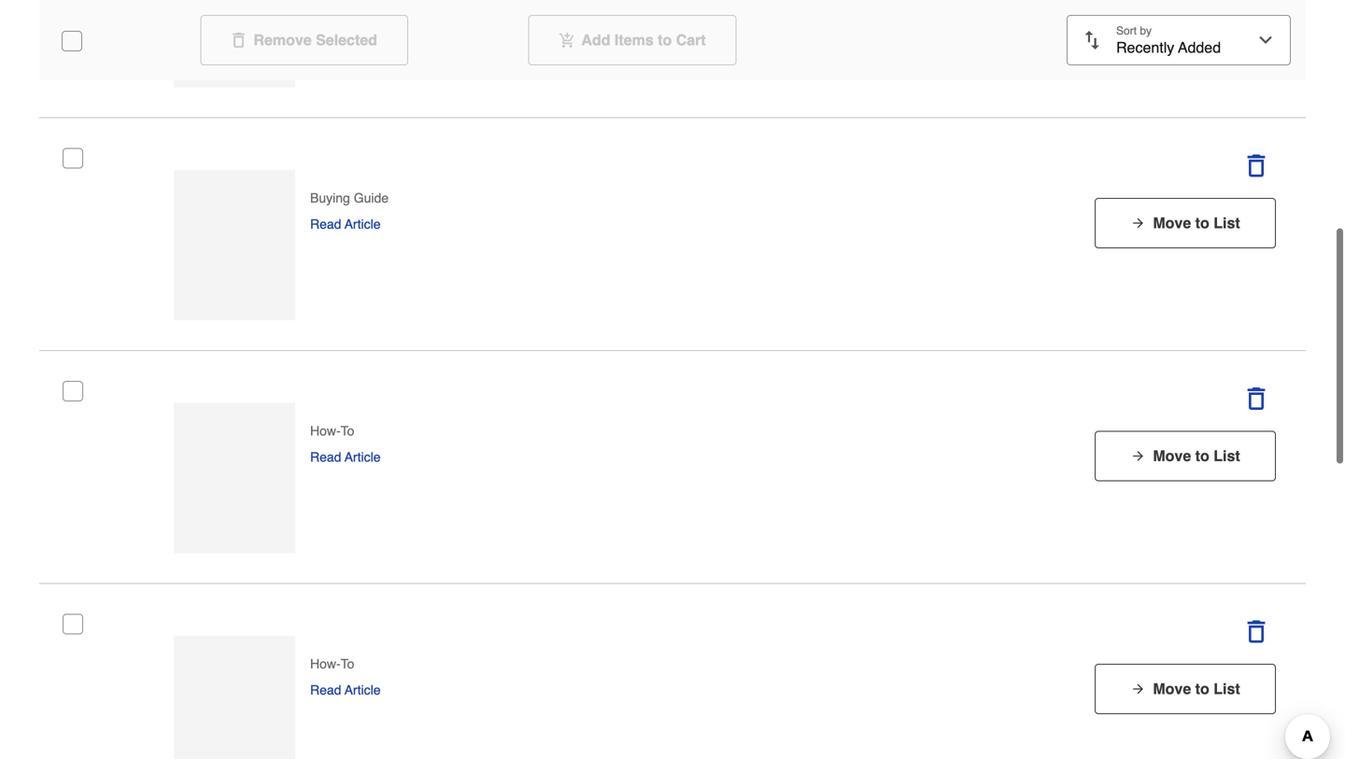 Task type: describe. For each thing, give the bounding box(es) containing it.
3 read from the top
[[310, 683, 341, 698]]

remove selected button
[[200, 15, 408, 65]]

move to list for 2nd arrow right icon from the bottom of the page
[[1153, 447, 1240, 465]]

2 how- from the top
[[310, 657, 341, 672]]

trash image inside remove selected button
[[231, 33, 246, 48]]

move to list for arrow right image
[[1153, 214, 1240, 232]]

article for arrow right image
[[345, 217, 381, 232]]

1 read article from the top
[[310, 217, 381, 232]]

read article link for arrow right image
[[310, 215, 381, 234]]

trash image for how-to
[[1245, 388, 1267, 410]]

article for 2nd arrow right icon from the bottom of the page
[[345, 450, 381, 465]]

add items to cart button
[[528, 15, 737, 65]]

remove selected
[[254, 31, 377, 49]]

how-to for read article link corresponding to 2nd arrow right icon from the bottom of the page
[[310, 424, 354, 439]]

selected
[[316, 31, 377, 49]]

move to list for second arrow right icon from the top of the page
[[1153, 680, 1240, 698]]

list for arrow right image
[[1214, 214, 1240, 232]]

guide
[[354, 191, 389, 205]]

add items to cart
[[581, 31, 706, 49]]

move for 2nd arrow right icon from the bottom of the page
[[1153, 447, 1191, 465]]

2 read from the top
[[310, 450, 341, 465]]

read article link for 2nd arrow right icon from the bottom of the page
[[310, 448, 381, 467]]

to for second arrow right icon from the top of the page
[[341, 657, 354, 672]]

add
[[581, 31, 610, 49]]

1 arrow right image from the top
[[1130, 449, 1145, 464]]

remove
[[254, 31, 312, 49]]

how-to for read article link for second arrow right icon from the top of the page
[[310, 657, 354, 672]]



Task type: locate. For each thing, give the bounding box(es) containing it.
2 read article from the top
[[310, 450, 381, 465]]

1 how-to from the top
[[310, 424, 354, 439]]

buying
[[310, 191, 350, 205]]

list
[[1214, 214, 1240, 232], [1214, 447, 1240, 465], [1214, 680, 1240, 698]]

1 vertical spatial move to list
[[1153, 447, 1240, 465]]

arrow right image
[[1130, 449, 1145, 464], [1130, 682, 1145, 697]]

1 vertical spatial move
[[1153, 447, 1191, 465]]

2 move from the top
[[1153, 447, 1191, 465]]

list for second arrow right icon from the top of the page
[[1214, 680, 1240, 698]]

how-to
[[310, 424, 354, 439], [310, 657, 354, 672]]

0 vertical spatial read article link
[[310, 215, 381, 234]]

2 read article link from the top
[[310, 448, 381, 467]]

1 to from the top
[[341, 424, 354, 439]]

2 vertical spatial read article link
[[310, 681, 381, 700]]

2 to from the top
[[341, 657, 354, 672]]

0 vertical spatial how-
[[310, 424, 341, 439]]

0 vertical spatial to
[[341, 424, 354, 439]]

1 vertical spatial read
[[310, 450, 341, 465]]

0 vertical spatial how-to
[[310, 424, 354, 439]]

0 vertical spatial arrow right image
[[1130, 449, 1145, 464]]

3 read article from the top
[[310, 683, 381, 698]]

0 vertical spatial move
[[1153, 214, 1191, 232]]

trash image for buying guide
[[1245, 155, 1267, 177]]

buying guide
[[310, 191, 389, 205]]

0 vertical spatial article
[[345, 217, 381, 232]]

1 vertical spatial read article link
[[310, 448, 381, 467]]

3 read article link from the top
[[310, 681, 381, 700]]

0 vertical spatial read
[[310, 217, 341, 232]]

2 vertical spatial move to list
[[1153, 680, 1240, 698]]

0 vertical spatial trash image
[[231, 33, 246, 48]]

trash image
[[1245, 621, 1267, 643]]

read article
[[310, 217, 381, 232], [310, 450, 381, 465], [310, 683, 381, 698]]

0 vertical spatial move to list
[[1153, 214, 1240, 232]]

1 vertical spatial read article
[[310, 450, 381, 465]]

2 vertical spatial move
[[1153, 680, 1191, 698]]

1 read article link from the top
[[310, 215, 381, 234]]

move
[[1153, 214, 1191, 232], [1153, 447, 1191, 465], [1153, 680, 1191, 698]]

to inside add items to cart button
[[658, 31, 672, 49]]

3 move to list from the top
[[1153, 680, 1240, 698]]

1 vertical spatial to
[[341, 657, 354, 672]]

1 how- from the top
[[310, 424, 341, 439]]

article for second arrow right icon from the top of the page
[[345, 683, 381, 698]]

to for 2nd arrow right icon from the bottom of the page
[[341, 424, 354, 439]]

3 move from the top
[[1153, 680, 1191, 698]]

2 vertical spatial list
[[1214, 680, 1240, 698]]

1 vertical spatial article
[[345, 450, 381, 465]]

2 vertical spatial read article
[[310, 683, 381, 698]]

list for 2nd arrow right icon from the bottom of the page
[[1214, 447, 1240, 465]]

2 move to list from the top
[[1153, 447, 1240, 465]]

1 list from the top
[[1214, 214, 1240, 232]]

1 vertical spatial trash image
[[1245, 155, 1267, 177]]

1 vertical spatial how-
[[310, 657, 341, 672]]

1 vertical spatial how-to
[[310, 657, 354, 672]]

0 vertical spatial list
[[1214, 214, 1240, 232]]

move for arrow right image
[[1153, 214, 1191, 232]]

trash image
[[231, 33, 246, 48], [1245, 155, 1267, 177], [1245, 388, 1267, 410]]

cart
[[676, 31, 706, 49]]

read article link
[[310, 215, 381, 234], [310, 448, 381, 467], [310, 681, 381, 700]]

cart add image
[[559, 33, 574, 48]]

1 move from the top
[[1153, 214, 1191, 232]]

0 vertical spatial read article
[[310, 217, 381, 232]]

2 vertical spatial article
[[345, 683, 381, 698]]

1 article from the top
[[345, 217, 381, 232]]

move to list button
[[1095, 198, 1276, 248], [1095, 198, 1276, 248], [1095, 431, 1276, 481], [1095, 431, 1276, 481], [1095, 664, 1276, 715], [1095, 664, 1276, 715]]

2 vertical spatial trash image
[[1245, 388, 1267, 410]]

to
[[658, 31, 672, 49], [1195, 214, 1209, 232], [1195, 447, 1209, 465], [1195, 680, 1209, 698]]

3 article from the top
[[345, 683, 381, 698]]

article
[[345, 217, 381, 232], [345, 450, 381, 465], [345, 683, 381, 698]]

items
[[615, 31, 654, 49]]

1 vertical spatial list
[[1214, 447, 1240, 465]]

to
[[341, 424, 354, 439], [341, 657, 354, 672]]

2 how-to from the top
[[310, 657, 354, 672]]

1 read from the top
[[310, 217, 341, 232]]

1 vertical spatial arrow right image
[[1130, 682, 1145, 697]]

read
[[310, 217, 341, 232], [310, 450, 341, 465], [310, 683, 341, 698]]

read article link for second arrow right icon from the top of the page
[[310, 681, 381, 700]]

how-
[[310, 424, 341, 439], [310, 657, 341, 672]]

2 arrow right image from the top
[[1130, 682, 1145, 697]]

move for second arrow right icon from the top of the page
[[1153, 680, 1191, 698]]

2 list from the top
[[1214, 447, 1240, 465]]

3 list from the top
[[1214, 680, 1240, 698]]

2 article from the top
[[345, 450, 381, 465]]

1 move to list from the top
[[1153, 214, 1240, 232]]

2 vertical spatial read
[[310, 683, 341, 698]]

arrow right image
[[1130, 216, 1145, 231]]

move to list
[[1153, 214, 1240, 232], [1153, 447, 1240, 465], [1153, 680, 1240, 698]]



Task type: vqa. For each thing, say whether or not it's contained in the screenshot.
third the single handle 'cell'
no



